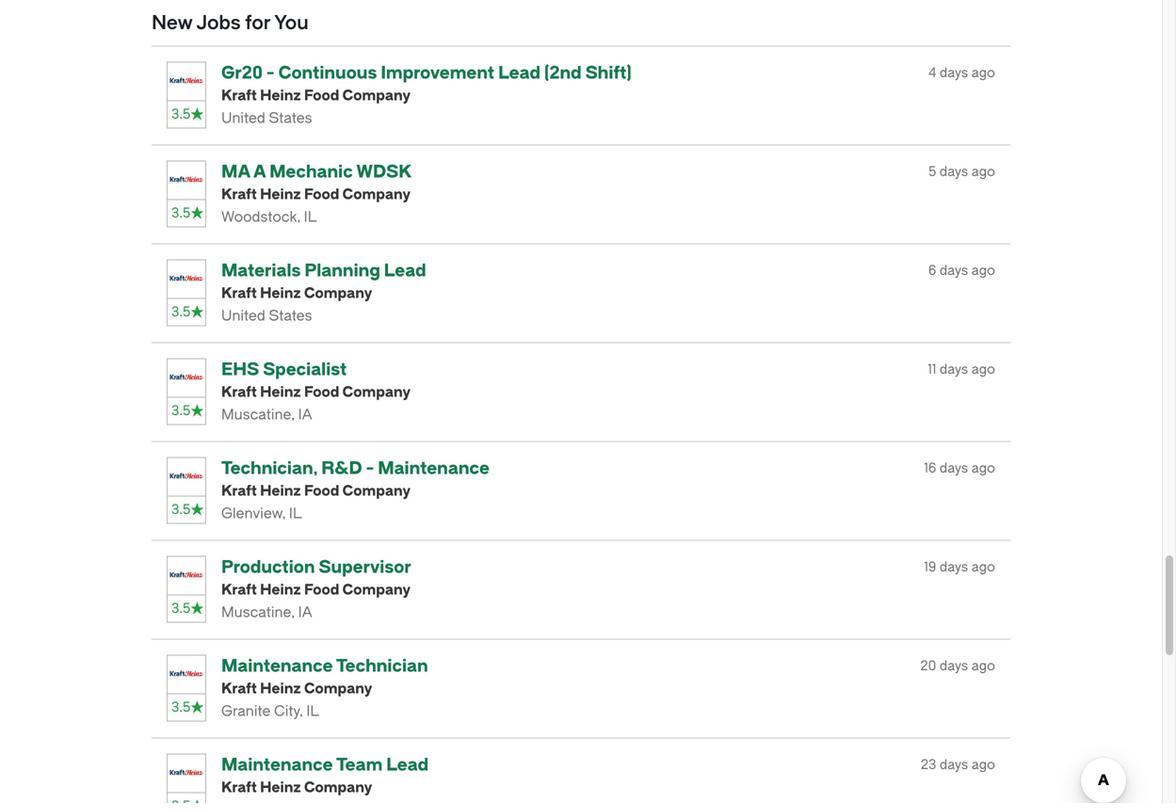 Task type: locate. For each thing, give the bounding box(es) containing it.
lead left (2nd
[[498, 63, 541, 83]]

4 heinz from the top
[[260, 384, 301, 401]]

kraft up glenview,
[[221, 483, 257, 500]]

1 ago from the top
[[972, 65, 995, 81]]

1 vertical spatial il
[[289, 505, 302, 522]]

materials planning lead kraft heinz company united states
[[221, 261, 426, 325]]

ago for materials planning lead
[[972, 263, 995, 278]]

1 vertical spatial ia
[[298, 604, 312, 621]]

2 states from the top
[[269, 308, 312, 325]]

4 kraft from the top
[[221, 384, 257, 401]]

7 3.5 ★ from the top
[[171, 700, 204, 715]]

1 states from the top
[[269, 110, 312, 127]]

1 ia from the top
[[298, 407, 312, 424]]

heinz down gr20 at top
[[260, 87, 301, 104]]

1 vertical spatial lead
[[384, 261, 426, 281]]

2 heinz from the top
[[260, 186, 301, 203]]

ma a mechanic wdsk link
[[221, 162, 411, 182]]

1 days from the top
[[940, 65, 968, 81]]

3.5 ★
[[171, 107, 204, 122], [171, 205, 204, 221], [171, 304, 204, 320], [171, 403, 204, 419], [171, 502, 204, 518], [171, 601, 204, 617], [171, 700, 204, 715]]

il inside ma a mechanic wdsk kraft heinz food company woodstock, il
[[304, 209, 317, 226]]

ia for supervisor
[[298, 604, 312, 621]]

1 vertical spatial muscatine,
[[221, 604, 295, 621]]

heinz inside maintenance technician kraft heinz company granite city, il
[[260, 681, 301, 698]]

2 vertical spatial maintenance
[[221, 755, 333, 775]]

company inside materials planning lead kraft heinz company united states
[[304, 285, 372, 302]]

0 vertical spatial lead
[[498, 63, 541, 83]]

muscatine, inside production supervisor kraft heinz food company muscatine, ia
[[221, 604, 295, 621]]

★ for maintenance technician
[[191, 700, 204, 715]]

6 ★ from the top
[[191, 601, 204, 617]]

muscatine, inside ehs specialist kraft heinz food company muscatine, ia
[[221, 407, 295, 424]]

united down materials
[[221, 308, 265, 325]]

lead right planning
[[384, 261, 426, 281]]

days right 19
[[940, 560, 968, 575]]

food down "ma a mechanic wdsk" link
[[304, 186, 339, 203]]

company inside maintenance team lead kraft heinz company
[[304, 779, 372, 796]]

woodstock,
[[221, 209, 300, 226]]

days
[[940, 65, 968, 81], [940, 164, 968, 180], [940, 263, 968, 278], [940, 362, 968, 377], [940, 461, 968, 476], [940, 560, 968, 575], [940, 658, 968, 674], [940, 757, 968, 773]]

1 horizontal spatial -
[[366, 459, 374, 479]]

il right glenview,
[[289, 505, 302, 522]]

ia for specialist
[[298, 407, 312, 424]]

ago right 5
[[972, 164, 995, 180]]

3 kraft from the top
[[221, 285, 257, 302]]

days right 5
[[940, 164, 968, 180]]

ago for ehs specialist
[[972, 362, 995, 377]]

company inside maintenance technician kraft heinz company granite city, il
[[304, 681, 372, 698]]

heinz down production
[[260, 582, 301, 599]]

lead
[[498, 63, 541, 83], [384, 261, 426, 281], [386, 755, 429, 775]]

3.5 for gr20 - continuous improvement lead (2nd shift)
[[171, 107, 191, 122]]

1 heinz from the top
[[260, 87, 301, 104]]

3.5 ★ for ma a mechanic wdsk
[[171, 205, 204, 221]]

days right 23
[[940, 757, 968, 773]]

7 ★ from the top
[[191, 700, 204, 715]]

3.5 ★ for technician, r&d - maintenance
[[171, 502, 204, 518]]

heinz inside technician, r&d - maintenance kraft heinz food company glenview, il
[[260, 483, 301, 500]]

1 3.5 from the top
[[171, 107, 191, 122]]

ago right 16
[[972, 461, 995, 476]]

★
[[191, 107, 204, 122], [191, 205, 204, 221], [191, 304, 204, 320], [191, 403, 204, 419], [191, 502, 204, 518], [191, 601, 204, 617], [191, 700, 204, 715]]

company inside gr20 - continuous improvement lead (2nd shift) kraft heinz food company united states
[[342, 87, 411, 104]]

company down continuous
[[342, 87, 411, 104]]

1 ★ from the top
[[191, 107, 204, 122]]

maintenance technician link
[[221, 657, 428, 676]]

improvement
[[381, 63, 495, 83]]

3.5
[[171, 107, 191, 122], [171, 205, 191, 221], [171, 304, 191, 320], [171, 403, 191, 419], [171, 502, 191, 518], [171, 601, 191, 617], [171, 700, 191, 715]]

2 3.5 from the top
[[171, 205, 191, 221]]

ago
[[972, 65, 995, 81], [972, 164, 995, 180], [972, 263, 995, 278], [972, 362, 995, 377], [972, 461, 995, 476], [972, 560, 995, 575], [972, 658, 995, 674], [972, 757, 995, 773]]

4 food from the top
[[304, 483, 339, 500]]

heinz inside gr20 - continuous improvement lead (2nd shift) kraft heinz food company united states
[[260, 87, 301, 104]]

days right 20
[[940, 658, 968, 674]]

7 days from the top
[[940, 658, 968, 674]]

5 food from the top
[[304, 582, 339, 599]]

0 vertical spatial states
[[269, 110, 312, 127]]

muscatine, for ehs
[[221, 407, 295, 424]]

maintenance inside maintenance team lead kraft heinz company
[[221, 755, 333, 775]]

food inside ehs specialist kraft heinz food company muscatine, ia
[[304, 384, 339, 401]]

technician, r&d - maintenance link
[[221, 459, 490, 479]]

company
[[342, 87, 411, 104], [342, 186, 411, 203], [304, 285, 372, 302], [342, 384, 411, 401], [342, 483, 411, 500], [342, 582, 411, 599], [304, 681, 372, 698], [304, 779, 372, 796]]

muscatine, down ehs
[[221, 407, 295, 424]]

5 ago from the top
[[972, 461, 995, 476]]

7 3.5 from the top
[[171, 700, 191, 715]]

8 heinz from the top
[[260, 779, 301, 796]]

4 3.5 from the top
[[171, 403, 191, 419]]

6 days ago
[[928, 263, 995, 278]]

days right 6
[[940, 263, 968, 278]]

6 3.5 ★ from the top
[[171, 601, 204, 617]]

1 vertical spatial -
[[366, 459, 374, 479]]

0 vertical spatial il
[[304, 209, 317, 226]]

new jobs for you
[[152, 12, 309, 34]]

maintenance team lead kraft heinz company
[[221, 755, 429, 796]]

2 muscatine, from the top
[[221, 604, 295, 621]]

3 heinz from the top
[[260, 285, 301, 302]]

united
[[221, 110, 265, 127], [221, 308, 265, 325]]

maintenance technician kraft heinz company granite city, il
[[221, 657, 428, 720]]

company down specialist
[[342, 384, 411, 401]]

states inside materials planning lead kraft heinz company united states
[[269, 308, 312, 325]]

food inside gr20 - continuous improvement lead (2nd shift) kraft heinz food company united states
[[304, 87, 339, 104]]

0 vertical spatial muscatine,
[[221, 407, 295, 424]]

company down the technician, r&d - maintenance link
[[342, 483, 411, 500]]

kraft down granite
[[221, 779, 257, 796]]

2 ★ from the top
[[191, 205, 204, 221]]

- right r&d
[[366, 459, 374, 479]]

continuous
[[278, 63, 377, 83]]

2 kraft from the top
[[221, 186, 257, 203]]

il for a
[[304, 209, 317, 226]]

days for maintenance technician
[[940, 658, 968, 674]]

1 food from the top
[[304, 87, 339, 104]]

gr20
[[221, 63, 263, 83]]

heinz down ehs specialist link
[[260, 384, 301, 401]]

supervisor
[[319, 558, 411, 577]]

gr20 - continuous improvement lead (2nd shift) kraft heinz food company united states
[[221, 63, 632, 127]]

8 days from the top
[[940, 757, 968, 773]]

maintenance up city,
[[221, 657, 333, 676]]

days right 11
[[940, 362, 968, 377]]

0 vertical spatial -
[[266, 63, 275, 83]]

ago right 20
[[972, 658, 995, 674]]

3 days from the top
[[940, 263, 968, 278]]

maintenance inside technician, r&d - maintenance kraft heinz food company glenview, il
[[378, 459, 490, 479]]

0 vertical spatial ia
[[298, 407, 312, 424]]

ago right 6
[[972, 263, 995, 278]]

company down "wdsk"
[[342, 186, 411, 203]]

kraft down production
[[221, 582, 257, 599]]

3 food from the top
[[304, 384, 339, 401]]

heinz
[[260, 87, 301, 104], [260, 186, 301, 203], [260, 285, 301, 302], [260, 384, 301, 401], [260, 483, 301, 500], [260, 582, 301, 599], [260, 681, 301, 698], [260, 779, 301, 796]]

1 3.5 ★ from the top
[[171, 107, 204, 122]]

4 3.5 ★ from the top
[[171, 403, 204, 419]]

ehs
[[221, 360, 259, 380]]

muscatine,
[[221, 407, 295, 424], [221, 604, 295, 621]]

days right "4"
[[940, 65, 968, 81]]

heinz down technician,
[[260, 483, 301, 500]]

il right city,
[[306, 703, 319, 720]]

technician,
[[221, 459, 318, 479]]

ago right 23
[[972, 757, 995, 773]]

5 days from the top
[[940, 461, 968, 476]]

6 ago from the top
[[972, 560, 995, 575]]

heinz up woodstock,
[[260, 186, 301, 203]]

company down planning
[[304, 285, 372, 302]]

7 heinz from the top
[[260, 681, 301, 698]]

6 heinz from the top
[[260, 582, 301, 599]]

0 vertical spatial united
[[221, 110, 265, 127]]

ia inside production supervisor kraft heinz food company muscatine, ia
[[298, 604, 312, 621]]

4 days from the top
[[940, 362, 968, 377]]

16 days ago
[[924, 461, 995, 476]]

1 vertical spatial maintenance
[[221, 657, 333, 676]]

days for maintenance team lead
[[940, 757, 968, 773]]

days right 16
[[940, 461, 968, 476]]

-
[[266, 63, 275, 83], [366, 459, 374, 479]]

food down r&d
[[304, 483, 339, 500]]

states up the mechanic
[[269, 110, 312, 127]]

- right gr20 at top
[[266, 63, 275, 83]]

heinz down materials
[[260, 285, 301, 302]]

city,
[[274, 703, 303, 720]]

6 kraft from the top
[[221, 582, 257, 599]]

days for materials planning lead
[[940, 263, 968, 278]]

3.5 for ehs specialist
[[171, 403, 191, 419]]

kraft inside maintenance technician kraft heinz company granite city, il
[[221, 681, 257, 698]]

food down specialist
[[304, 384, 339, 401]]

kraft
[[221, 87, 257, 104], [221, 186, 257, 203], [221, 285, 257, 302], [221, 384, 257, 401], [221, 483, 257, 500], [221, 582, 257, 599], [221, 681, 257, 698], [221, 779, 257, 796]]

5 3.5 from the top
[[171, 502, 191, 518]]

ago right 19
[[972, 560, 995, 575]]

20 days ago
[[920, 658, 995, 674]]

technician, r&d - maintenance kraft heinz food company glenview, il
[[221, 459, 490, 522]]

2 3.5 ★ from the top
[[171, 205, 204, 221]]

food down production supervisor link at the bottom left of page
[[304, 582, 339, 599]]

ago right "4"
[[972, 65, 995, 81]]

heinz up city,
[[260, 681, 301, 698]]

- inside gr20 - continuous improvement lead (2nd shift) kraft heinz food company united states
[[266, 63, 275, 83]]

lead for team
[[386, 755, 429, 775]]

★ for technician, r&d - maintenance
[[191, 502, 204, 518]]

company down supervisor
[[342, 582, 411, 599]]

kraft down materials
[[221, 285, 257, 302]]

ia
[[298, 407, 312, 424], [298, 604, 312, 621]]

lead inside maintenance team lead kraft heinz company
[[386, 755, 429, 775]]

maintenance down city,
[[221, 755, 333, 775]]

7 ago from the top
[[972, 658, 995, 674]]

ma
[[221, 162, 250, 182]]

ago for maintenance technician
[[972, 658, 995, 674]]

2 food from the top
[[304, 186, 339, 203]]

kraft down the ma
[[221, 186, 257, 203]]

heinz down the maintenance team lead link
[[260, 779, 301, 796]]

kraft inside technician, r&d - maintenance kraft heinz food company glenview, il
[[221, 483, 257, 500]]

maintenance right r&d
[[378, 459, 490, 479]]

states
[[269, 110, 312, 127], [269, 308, 312, 325]]

4 ★ from the top
[[191, 403, 204, 419]]

0 horizontal spatial -
[[266, 63, 275, 83]]

lead inside materials planning lead kraft heinz company united states
[[384, 261, 426, 281]]

★ for materials planning lead
[[191, 304, 204, 320]]

1 vertical spatial states
[[269, 308, 312, 325]]

5 3.5 ★ from the top
[[171, 502, 204, 518]]

states down materials
[[269, 308, 312, 325]]

il
[[304, 209, 317, 226], [289, 505, 302, 522], [306, 703, 319, 720]]

ia inside ehs specialist kraft heinz food company muscatine, ia
[[298, 407, 312, 424]]

2 ia from the top
[[298, 604, 312, 621]]

ehs specialist link
[[221, 360, 347, 380]]

glenview,
[[221, 505, 286, 522]]

food down continuous
[[304, 87, 339, 104]]

maintenance for team
[[221, 755, 333, 775]]

ia down specialist
[[298, 407, 312, 424]]

lead inside gr20 - continuous improvement lead (2nd shift) kraft heinz food company united states
[[498, 63, 541, 83]]

1 vertical spatial united
[[221, 308, 265, 325]]

8 kraft from the top
[[221, 779, 257, 796]]

3 3.5 from the top
[[171, 304, 191, 320]]

united down gr20 at top
[[221, 110, 265, 127]]

5 heinz from the top
[[260, 483, 301, 500]]

kraft up granite
[[221, 681, 257, 698]]

8 ago from the top
[[972, 757, 995, 773]]

2 ago from the top
[[972, 164, 995, 180]]

4 ago from the top
[[972, 362, 995, 377]]

3 3.5 ★ from the top
[[171, 304, 204, 320]]

heinz inside ehs specialist kraft heinz food company muscatine, ia
[[260, 384, 301, 401]]

ia down production supervisor link at the bottom left of page
[[298, 604, 312, 621]]

5 kraft from the top
[[221, 483, 257, 500]]

16
[[924, 461, 936, 476]]

2 vertical spatial lead
[[386, 755, 429, 775]]

a
[[253, 162, 266, 182]]

2 days from the top
[[940, 164, 968, 180]]

3 ago from the top
[[972, 263, 995, 278]]

1 kraft from the top
[[221, 87, 257, 104]]

2 united from the top
[[221, 308, 265, 325]]

11 days ago
[[928, 362, 995, 377]]

company down the maintenance team lead link
[[304, 779, 372, 796]]

7 kraft from the top
[[221, 681, 257, 698]]

ma a mechanic wdsk kraft heinz food company woodstock, il
[[221, 162, 411, 226]]

2 vertical spatial il
[[306, 703, 319, 720]]

jobs
[[196, 12, 241, 34]]

ago for production supervisor
[[972, 560, 995, 575]]

kraft down ehs
[[221, 384, 257, 401]]

1 united from the top
[[221, 110, 265, 127]]

il inside technician, r&d - maintenance kraft heinz food company glenview, il
[[289, 505, 302, 522]]

maintenance
[[378, 459, 490, 479], [221, 657, 333, 676], [221, 755, 333, 775]]

materials
[[221, 261, 301, 281]]

6 days from the top
[[940, 560, 968, 575]]

lead right team
[[386, 755, 429, 775]]

3 ★ from the top
[[191, 304, 204, 320]]

il down the mechanic
[[304, 209, 317, 226]]

muscatine, down production
[[221, 604, 295, 621]]

6 3.5 from the top
[[171, 601, 191, 617]]

heinz inside maintenance team lead kraft heinz company
[[260, 779, 301, 796]]

23
[[921, 757, 936, 773]]

1 muscatine, from the top
[[221, 407, 295, 424]]

company down maintenance technician link
[[304, 681, 372, 698]]

ago right 11
[[972, 362, 995, 377]]

food
[[304, 87, 339, 104], [304, 186, 339, 203], [304, 384, 339, 401], [304, 483, 339, 500], [304, 582, 339, 599]]

food inside technician, r&d - maintenance kraft heinz food company glenview, il
[[304, 483, 339, 500]]

0 vertical spatial maintenance
[[378, 459, 490, 479]]

kraft down gr20 at top
[[221, 87, 257, 104]]

maintenance inside maintenance technician kraft heinz company granite city, il
[[221, 657, 333, 676]]

5 ★ from the top
[[191, 502, 204, 518]]



Task type: vqa. For each thing, say whether or not it's contained in the screenshot.
the Yes corresponding to Diversity Program
no



Task type: describe. For each thing, give the bounding box(es) containing it.
muscatine, for production
[[221, 604, 295, 621]]

3.5 for ma a mechanic wdsk
[[171, 205, 191, 221]]

heinz inside production supervisor kraft heinz food company muscatine, ia
[[260, 582, 301, 599]]

kraft inside ma a mechanic wdsk kraft heinz food company woodstock, il
[[221, 186, 257, 203]]

wdsk
[[356, 162, 411, 182]]

3.5 for maintenance technician
[[171, 700, 191, 715]]

ago for gr20 - continuous improvement lead (2nd shift)
[[972, 65, 995, 81]]

★ for ehs specialist
[[191, 403, 204, 419]]

4
[[929, 65, 936, 81]]

days for technician, r&d - maintenance
[[940, 461, 968, 476]]

ago for maintenance team lead
[[972, 757, 995, 773]]

kraft inside maintenance team lead kraft heinz company
[[221, 779, 257, 796]]

production supervisor kraft heinz food company muscatine, ia
[[221, 558, 411, 621]]

heinz inside ma a mechanic wdsk kraft heinz food company woodstock, il
[[260, 186, 301, 203]]

granite
[[221, 703, 271, 720]]

il for r&d
[[289, 505, 302, 522]]

company inside production supervisor kraft heinz food company muscatine, ia
[[342, 582, 411, 599]]

6
[[928, 263, 936, 278]]

ehs specialist kraft heinz food company muscatine, ia
[[221, 360, 411, 424]]

days for gr20 - continuous improvement lead (2nd shift)
[[940, 65, 968, 81]]

for
[[245, 12, 270, 34]]

you
[[274, 12, 309, 34]]

maintenance team lead link
[[221, 755, 429, 775]]

20
[[920, 658, 936, 674]]

- inside technician, r&d - maintenance kraft heinz food company glenview, il
[[366, 459, 374, 479]]

★ for ma a mechanic wdsk
[[191, 205, 204, 221]]

united inside materials planning lead kraft heinz company united states
[[221, 308, 265, 325]]

3.5 ★ for gr20 - continuous improvement lead (2nd shift)
[[171, 107, 204, 122]]

specialist
[[263, 360, 347, 380]]

3.5 ★ for production supervisor
[[171, 601, 204, 617]]

kraft inside gr20 - continuous improvement lead (2nd shift) kraft heinz food company united states
[[221, 87, 257, 104]]

3.5 for technician, r&d - maintenance
[[171, 502, 191, 518]]

united inside gr20 - continuous improvement lead (2nd shift) kraft heinz food company united states
[[221, 110, 265, 127]]

states inside gr20 - continuous improvement lead (2nd shift) kraft heinz food company united states
[[269, 110, 312, 127]]

4 days ago
[[929, 65, 995, 81]]

company inside technician, r&d - maintenance kraft heinz food company glenview, il
[[342, 483, 411, 500]]

new
[[152, 12, 192, 34]]

(2nd
[[544, 63, 582, 83]]

production supervisor link
[[221, 558, 411, 577]]

gr20 - continuous improvement lead (2nd shift) link
[[221, 63, 632, 83]]

23 days ago
[[921, 757, 995, 773]]

company inside ma a mechanic wdsk kraft heinz food company woodstock, il
[[342, 186, 411, 203]]

team
[[336, 755, 383, 775]]

days for production supervisor
[[940, 560, 968, 575]]

heinz inside materials planning lead kraft heinz company united states
[[260, 285, 301, 302]]

19 days ago
[[924, 560, 995, 575]]

company inside ehs specialist kraft heinz food company muscatine, ia
[[342, 384, 411, 401]]

materials planning lead link
[[221, 261, 426, 281]]

3.5 for production supervisor
[[171, 601, 191, 617]]

5
[[929, 164, 936, 180]]

days for ehs specialist
[[940, 362, 968, 377]]

food inside production supervisor kraft heinz food company muscatine, ia
[[304, 582, 339, 599]]

kraft inside production supervisor kraft heinz food company muscatine, ia
[[221, 582, 257, 599]]

days for ma a mechanic wdsk
[[940, 164, 968, 180]]

ago for ma a mechanic wdsk
[[972, 164, 995, 180]]

ago for technician, r&d - maintenance
[[972, 461, 995, 476]]

5 days ago
[[929, 164, 995, 180]]

il inside maintenance technician kraft heinz company granite city, il
[[306, 703, 319, 720]]

19
[[924, 560, 936, 575]]

3.5 ★ for maintenance technician
[[171, 700, 204, 715]]

3.5 ★ for materials planning lead
[[171, 304, 204, 320]]

mechanic
[[269, 162, 353, 182]]

production
[[221, 558, 315, 577]]

maintenance for technician
[[221, 657, 333, 676]]

lead for planning
[[384, 261, 426, 281]]

★ for gr20 - continuous improvement lead (2nd shift)
[[191, 107, 204, 122]]

★ for production supervisor
[[191, 601, 204, 617]]

3.5 ★ for ehs specialist
[[171, 403, 204, 419]]

3.5 for materials planning lead
[[171, 304, 191, 320]]

food inside ma a mechanic wdsk kraft heinz food company woodstock, il
[[304, 186, 339, 203]]

r&d
[[321, 459, 362, 479]]

technician
[[336, 657, 428, 676]]

kraft inside ehs specialist kraft heinz food company muscatine, ia
[[221, 384, 257, 401]]

11
[[928, 362, 936, 377]]

kraft inside materials planning lead kraft heinz company united states
[[221, 285, 257, 302]]

shift)
[[585, 63, 632, 83]]

planning
[[305, 261, 380, 281]]



